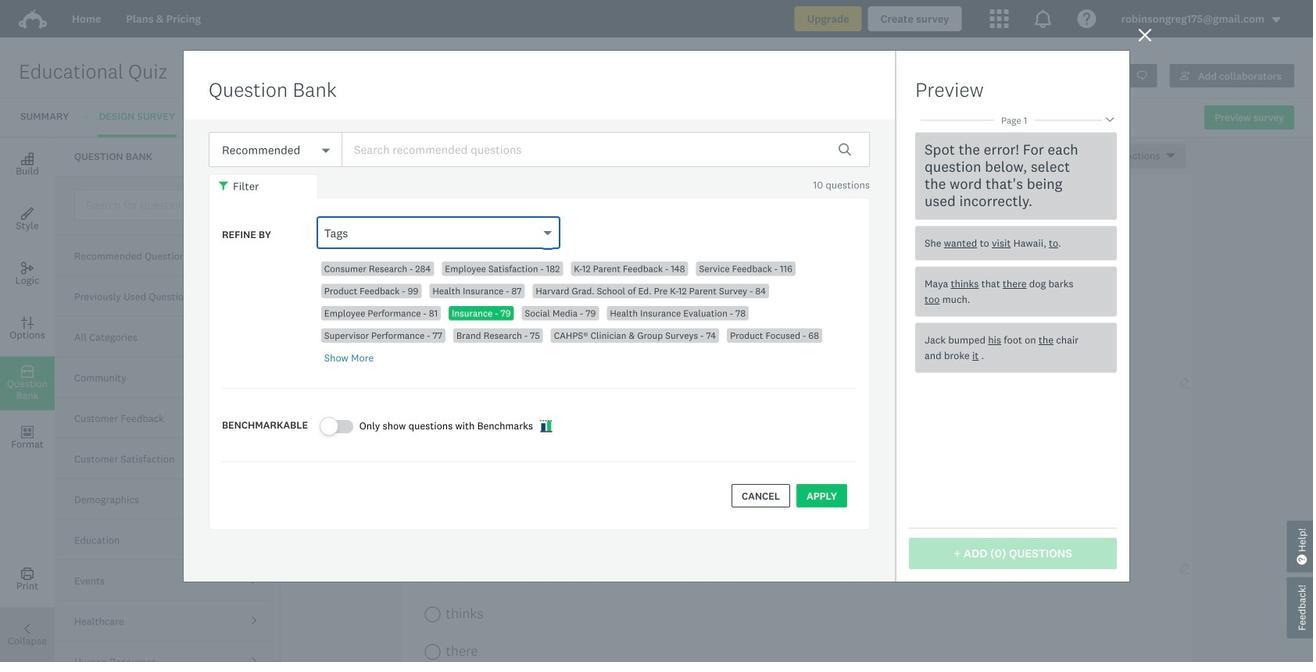 Task type: vqa. For each thing, say whether or not it's contained in the screenshot.
rightmost Products Icon
yes



Task type: locate. For each thing, give the bounding box(es) containing it.
help icon image
[[1078, 9, 1096, 28]]

icon   xjtfe image
[[219, 181, 230, 192], [539, 420, 553, 433]]

2 products icon image from the left
[[1034, 9, 1053, 28]]

Search for questions text field
[[74, 190, 273, 221]]

1 horizontal spatial icon   xjtfe image
[[539, 420, 553, 433]]

1 horizontal spatial products icon image
[[1034, 9, 1053, 28]]

products icon image
[[990, 9, 1009, 28], [1034, 9, 1053, 28]]

0 horizontal spatial icon   xjtfe image
[[219, 181, 230, 192]]

1 vertical spatial icon   xjtfe image
[[539, 420, 553, 433]]

0 horizontal spatial products icon image
[[990, 9, 1009, 28]]



Task type: describe. For each thing, give the bounding box(es) containing it.
Search recommended questions text field
[[342, 132, 870, 167]]

0 vertical spatial icon   xjtfe image
[[219, 181, 230, 192]]

1 products icon image from the left
[[990, 9, 1009, 28]]

surveymonkey logo image
[[19, 9, 47, 29]]



